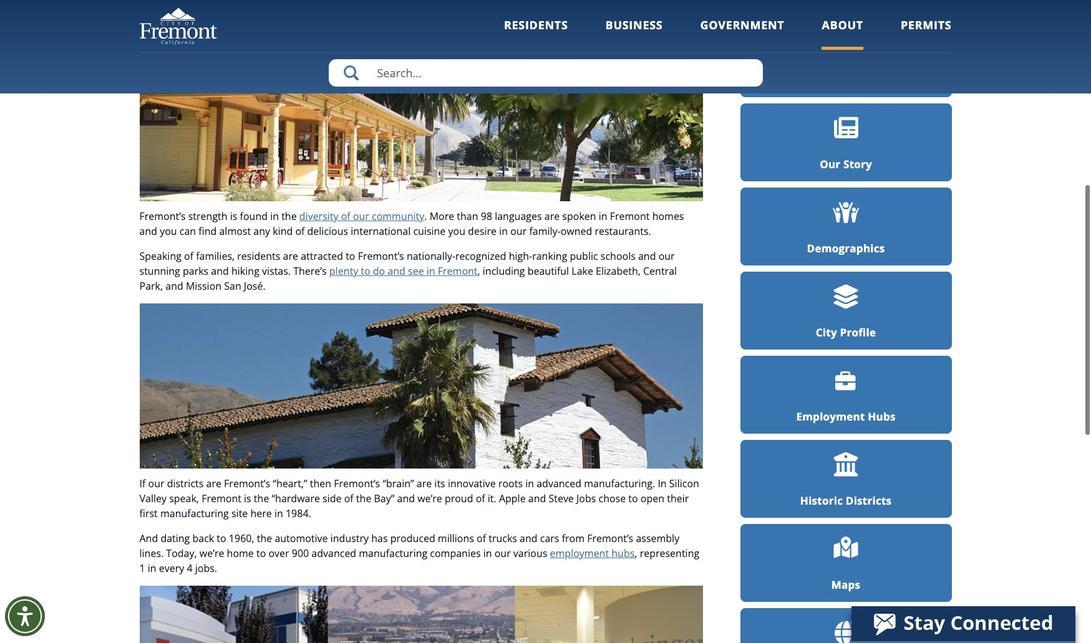 Task type: vqa. For each thing, say whether or not it's contained in the screenshot.
not
no



Task type: locate. For each thing, give the bounding box(es) containing it.
is inside if our districts are fremont's "heart," then fremont's "brain" are its innovative roots in advanced manufacturing. in silicon valley speak, fremont is the "hardware side of the bay" and we're proud of it. apple and steve jobs chose to open their first manufacturing site here in 1984.
[[244, 492, 251, 506]]

lake
[[572, 265, 593, 278]]

0 horizontal spatial manufacturing
[[160, 507, 229, 521]]

and up the various
[[520, 532, 537, 546]]

you left can
[[160, 225, 177, 239]]

of inside . more than 98 languages are spoken in fremont homes and you can find almost any kind of delicious international cuisine you desire in our family-owned restaurants.
[[295, 225, 305, 239]]

manufacturing
[[160, 507, 229, 521], [359, 547, 427, 561]]

in right 1
[[148, 562, 156, 576]]

in up kind
[[270, 210, 279, 224]]

0 vertical spatial we're
[[417, 492, 442, 506]]

fremont's
[[139, 210, 186, 224], [358, 250, 404, 263], [224, 477, 270, 491], [334, 477, 380, 491], [587, 532, 633, 546]]

you down than
[[448, 225, 465, 239]]

, for plenty to do and see in fremont
[[478, 265, 480, 278]]

of right side at bottom left
[[344, 492, 354, 506]]

our up international
[[353, 210, 369, 224]]

and inside . more than 98 languages are spoken in fremont homes and you can find almost any kind of delicious international cuisine you desire in our family-owned restaurants.
[[139, 225, 157, 239]]

of left it.
[[476, 492, 485, 506]]

diversity of our community link
[[299, 210, 424, 224]]

more
[[430, 210, 454, 224]]

1 vertical spatial we're
[[199, 547, 224, 561]]

see
[[408, 265, 424, 278]]

fremont's up the hubs at bottom
[[587, 532, 633, 546]]

residents link
[[504, 17, 568, 50]]

in right the see
[[427, 265, 435, 278]]

its
[[434, 477, 445, 491]]

languages
[[495, 210, 542, 224]]

1 horizontal spatial manufacturing
[[359, 547, 427, 561]]

fremont's up do
[[358, 250, 404, 263]]

books image
[[833, 31, 859, 58]]

and inside , including beautiful lake elizabeth, central park, and mission san josé.
[[165, 280, 183, 293]]

and left the 'steve'
[[528, 492, 546, 506]]

the up here
[[254, 492, 269, 506]]

1 vertical spatial ,
[[635, 547, 637, 561]]

0 horizontal spatial fremont
[[202, 492, 241, 506]]

1 horizontal spatial is
[[244, 492, 251, 506]]

desire
[[468, 225, 497, 239]]

owned
[[561, 225, 592, 239]]

from
[[562, 532, 585, 546]]

are up vistas.
[[283, 250, 298, 263]]

advanced
[[537, 477, 581, 491], [311, 547, 356, 561]]

public
[[570, 250, 598, 263]]

side
[[323, 492, 342, 506]]

about link
[[822, 17, 863, 50]]

spoken
[[562, 210, 596, 224]]

we're down its
[[417, 492, 442, 506]]

0 vertical spatial is
[[230, 210, 237, 224]]

districts
[[167, 477, 204, 491]]

international
[[351, 225, 411, 239]]

the
[[281, 210, 297, 224], [254, 492, 269, 506], [356, 492, 371, 506], [257, 532, 272, 546]]

0 horizontal spatial advanced
[[311, 547, 356, 561]]

then
[[310, 477, 331, 491]]

, down assembly
[[635, 547, 637, 561]]

than
[[457, 210, 478, 224]]

our
[[820, 157, 841, 171]]

1 vertical spatial advanced
[[311, 547, 356, 561]]

our right if
[[148, 477, 164, 491]]

hiking
[[231, 265, 259, 278]]

our down trucks
[[495, 547, 511, 561]]

city profile link
[[740, 272, 952, 350]]

site
[[231, 507, 248, 521]]

is up site
[[244, 492, 251, 506]]

government link
[[700, 17, 784, 50]]

and up speaking
[[139, 225, 157, 239]]

dating
[[161, 532, 190, 546]]

and dating back to 1960, the automotive industry has produced millions of trucks and cars from fremont's assembly lines. today, we're home to over 900 advanced manufacturing companies in our various
[[139, 532, 679, 561]]

of up delicious
[[341, 210, 350, 224]]

briefcase image
[[833, 370, 859, 393]]

map with location pin image
[[833, 537, 859, 563]]

stay connected image
[[852, 607, 1074, 642]]

and
[[139, 225, 157, 239], [638, 250, 656, 263], [211, 265, 229, 278], [388, 265, 405, 278], [165, 280, 183, 293], [397, 492, 415, 506], [528, 492, 546, 506], [520, 532, 537, 546]]

open
[[641, 492, 664, 506]]

we're up the jobs.
[[199, 547, 224, 561]]

"heart,"
[[273, 477, 307, 491]]

to inside speaking of families, residents are attracted to fremont's nationally-recognized high-ranking public schools and our stunning parks and hiking vistas. there's
[[346, 250, 355, 263]]

our
[[353, 210, 369, 224], [510, 225, 527, 239], [659, 250, 675, 263], [148, 477, 164, 491], [495, 547, 511, 561]]

1 vertical spatial is
[[244, 492, 251, 506]]

plenty to do and see in fremont link
[[329, 265, 478, 278]]

our inside if our districts are fremont's "heart," then fremont's "brain" are its innovative roots in advanced manufacturing. in silicon valley speak, fremont is the "hardware side of the bay" and we're proud of it. apple and steve jobs chose to open their first manufacturing site here in 1984.
[[148, 477, 164, 491]]

our inside and dating back to 1960, the automotive industry has produced millions of trucks and cars from fremont's assembly lines. today, we're home to over 900 advanced manufacturing companies in our various
[[495, 547, 511, 561]]

of
[[341, 210, 350, 224], [295, 225, 305, 239], [184, 250, 193, 263], [344, 492, 354, 506], [476, 492, 485, 506], [477, 532, 486, 546]]

advanced inside and dating back to 1960, the automotive industry has produced millions of trucks and cars from fremont's assembly lines. today, we're home to over 900 advanced manufacturing companies in our various
[[311, 547, 356, 561]]

1 horizontal spatial you
[[448, 225, 465, 239]]

our story link
[[740, 103, 952, 181]]

is up almost
[[230, 210, 237, 224]]

and down stunning
[[165, 280, 183, 293]]

lines.
[[139, 547, 164, 561]]

hubs
[[612, 547, 635, 561]]

are left its
[[417, 477, 432, 491]]

demographics
[[807, 241, 885, 256]]

0 horizontal spatial ,
[[478, 265, 480, 278]]

the left bay"
[[356, 492, 371, 506]]

, inside ', representing 1 in every 4 jobs.'
[[635, 547, 637, 561]]

manufacturing down the speak,
[[160, 507, 229, 521]]

to right back
[[217, 532, 226, 546]]

in right roots
[[525, 477, 534, 491]]

historic districts
[[800, 494, 892, 508]]

employment hubs
[[796, 410, 896, 424]]

our story
[[820, 157, 872, 171]]

our inside . more than 98 languages are spoken in fremont homes and you can find almost any kind of delicious international cuisine you desire in our family-owned restaurants.
[[510, 225, 527, 239]]

our up 'central'
[[659, 250, 675, 263]]

over
[[269, 547, 289, 561]]

1 horizontal spatial ,
[[635, 547, 637, 561]]

0 vertical spatial manufacturing
[[160, 507, 229, 521]]

2 horizontal spatial fremont
[[610, 210, 650, 224]]

in right here
[[274, 507, 283, 521]]

in
[[270, 210, 279, 224], [599, 210, 607, 224], [499, 225, 508, 239], [427, 265, 435, 278], [525, 477, 534, 491], [274, 507, 283, 521], [483, 547, 492, 561], [148, 562, 156, 576]]

to left open
[[628, 492, 638, 506]]

1
[[139, 562, 145, 576]]

globe image
[[833, 621, 859, 644]]

residents
[[504, 17, 568, 32]]

is
[[230, 210, 237, 224], [244, 492, 251, 506]]

"hardware
[[272, 492, 320, 506]]

the up over
[[257, 532, 272, 546]]

0 horizontal spatial we're
[[199, 547, 224, 561]]

, inside , including beautiful lake elizabeth, central park, and mission san josé.
[[478, 265, 480, 278]]

innovative
[[448, 477, 496, 491]]

speak,
[[169, 492, 199, 506]]

steve
[[549, 492, 574, 506]]

of left trucks
[[477, 532, 486, 546]]

, down recognized
[[478, 265, 480, 278]]

we're inside if our districts are fremont's "heart," then fremont's "brain" are its innovative roots in advanced manufacturing. in silicon valley speak, fremont is the "hardware side of the bay" and we're proud of it. apple and steve jobs chose to open their first manufacturing site here in 1984.
[[417, 492, 442, 506]]

fremont's inside speaking of families, residents are attracted to fremont's nationally-recognized high-ranking public schools and our stunning parks and hiking vistas. there's
[[358, 250, 404, 263]]

almost
[[219, 225, 251, 239]]

plenty to do and see in fremont
[[329, 265, 478, 278]]

fremont up site
[[202, 492, 241, 506]]

2 vertical spatial fremont
[[202, 492, 241, 506]]

of inside and dating back to 1960, the automotive industry has produced millions of trucks and cars from fremont's assembly lines. today, we're home to over 900 advanced manufacturing companies in our various
[[477, 532, 486, 546]]

manufacturing down has
[[359, 547, 427, 561]]

and right do
[[388, 265, 405, 278]]

1 horizontal spatial advanced
[[537, 477, 581, 491]]

and down families,
[[211, 265, 229, 278]]

0 vertical spatial fremont
[[610, 210, 650, 224]]

community
[[372, 210, 424, 224]]

fremont up restaurants.
[[610, 210, 650, 224]]

to
[[346, 250, 355, 263], [361, 265, 370, 278], [628, 492, 638, 506], [217, 532, 226, 546], [256, 547, 266, 561]]

in down trucks
[[483, 547, 492, 561]]

0 horizontal spatial you
[[160, 225, 177, 239]]

you
[[160, 225, 177, 239], [448, 225, 465, 239]]

employment hubs link
[[740, 356, 952, 434]]

attracted
[[301, 250, 343, 263]]

0 vertical spatial advanced
[[537, 477, 581, 491]]

companies
[[430, 547, 481, 561]]

of right kind
[[295, 225, 305, 239]]

1 horizontal spatial we're
[[417, 492, 442, 506]]

advanced down industry
[[311, 547, 356, 561]]

fremont down recognized
[[438, 265, 478, 278]]

, including beautiful lake elizabeth, central park, and mission san josé.
[[139, 265, 677, 293]]

city
[[816, 325, 837, 340]]

our down languages
[[510, 225, 527, 239]]

are up family-
[[544, 210, 560, 224]]

of up parks
[[184, 250, 193, 263]]

1 vertical spatial fremont
[[438, 265, 478, 278]]

to left over
[[256, 547, 266, 561]]

our inside speaking of families, residents are attracted to fremont's nationally-recognized high-ranking public schools and our stunning parks and hiking vistas. there's
[[659, 250, 675, 263]]

advanced up the 'steve'
[[537, 477, 581, 491]]

0 vertical spatial ,
[[478, 265, 480, 278]]

employment hubs
[[550, 547, 635, 561]]

we're inside and dating back to 1960, the automotive industry has produced millions of trucks and cars from fremont's assembly lines. today, we're home to over 900 advanced manufacturing companies in our various
[[199, 547, 224, 561]]

plenty
[[329, 265, 358, 278]]

1984.
[[286, 507, 311, 521]]

we're
[[417, 492, 442, 506], [199, 547, 224, 561]]

advanced inside if our districts are fremont's "heart," then fremont's "brain" are its innovative roots in advanced manufacturing. in silicon valley speak, fremont is the "hardware side of the bay" and we're proud of it. apple and steve jobs chose to open their first manufacturing site here in 1984.
[[537, 477, 581, 491]]

900
[[292, 547, 309, 561]]

1 vertical spatial manufacturing
[[359, 547, 427, 561]]

to up plenty
[[346, 250, 355, 263]]

representing
[[640, 547, 699, 561]]

fremont's inside and dating back to 1960, the automotive industry has produced millions of trucks and cars from fremont's assembly lines. today, we're home to over 900 advanced manufacturing companies in our various
[[587, 532, 633, 546]]



Task type: describe. For each thing, give the bounding box(es) containing it.
fremont companies image
[[139, 586, 703, 644]]

can
[[180, 225, 196, 239]]

government
[[700, 17, 784, 32]]

manufacturing inside and dating back to 1960, the automotive industry has produced millions of trucks and cars from fremont's assembly lines. today, we're home to over 900 advanced manufacturing companies in our various
[[359, 547, 427, 561]]

ranking
[[532, 250, 567, 263]]

manufacturing.
[[584, 477, 655, 491]]

speaking of families, residents are attracted to fremont's nationally-recognized high-ranking public schools and our stunning parks and hiking vistas. there's
[[139, 250, 675, 278]]

apple
[[499, 492, 526, 506]]

san
[[224, 280, 241, 293]]

fremont's up side at bottom left
[[334, 477, 380, 491]]

found
[[240, 210, 268, 224]]

fremont inside . more than 98 languages are spoken in fremont homes and you can find almost any kind of delicious international cuisine you desire in our family-owned restaurants.
[[610, 210, 650, 224]]

to left do
[[361, 265, 370, 278]]

newspaper image
[[833, 116, 859, 142]]

Search text field
[[328, 59, 763, 87]]

, representing 1 in every 4 jobs.
[[139, 547, 699, 576]]

profile
[[840, 325, 876, 340]]

in inside ', representing 1 in every 4 jobs.'
[[148, 562, 156, 576]]

niles train depot building and green trees image
[[140, 37, 703, 202]]

fremont's strength is found in the diversity of our community
[[139, 210, 424, 224]]

maps
[[831, 578, 860, 592]]

cars
[[540, 532, 559, 546]]

it.
[[488, 492, 496, 506]]

1 horizontal spatial fremont
[[438, 265, 478, 278]]

are right districts
[[206, 477, 221, 491]]

4
[[187, 562, 193, 576]]

history
[[826, 73, 866, 87]]

their
[[667, 492, 689, 506]]

history link
[[740, 19, 952, 97]]

fremont's up site
[[224, 477, 270, 491]]

and down "brain"
[[397, 492, 415, 506]]

historic districts link
[[740, 440, 952, 518]]

in inside and dating back to 1960, the automotive industry has produced millions of trucks and cars from fremont's assembly lines. today, we're home to over 900 advanced manufacturing companies in our various
[[483, 547, 492, 561]]

bay"
[[374, 492, 394, 506]]

employment hubs link
[[550, 547, 635, 561]]

story
[[843, 157, 872, 171]]

, for employment hubs
[[635, 547, 637, 561]]

jobs.
[[195, 562, 217, 576]]

trucks
[[489, 532, 517, 546]]

demographics link
[[740, 188, 952, 266]]

homes
[[652, 210, 684, 224]]

vistas.
[[262, 265, 291, 278]]

manufacturing inside if our districts are fremont's "heart," then fremont's "brain" are its innovative roots in advanced manufacturing. in silicon valley speak, fremont is the "hardware side of the bay" and we're proud of it. apple and steve jobs chose to open their first manufacturing site here in 1984.
[[160, 507, 229, 521]]

permits link
[[901, 17, 952, 50]]

in
[[658, 477, 667, 491]]

three stacked layered rectangles image
[[833, 284, 859, 310]]

people with arms uplifted image
[[833, 202, 859, 224]]

fremont's up can
[[139, 210, 186, 224]]

. more than 98 languages are spoken in fremont homes and you can find almost any kind of delicious international cuisine you desire in our family-owned restaurants.
[[139, 210, 684, 239]]

schools
[[601, 250, 636, 263]]

strength
[[188, 210, 227, 224]]

mission san jose image
[[140, 304, 703, 469]]

about
[[822, 17, 863, 32]]

proud
[[445, 492, 473, 506]]

do
[[373, 265, 385, 278]]

.
[[424, 210, 427, 224]]

hubs
[[868, 410, 896, 424]]

the inside and dating back to 1960, the automotive industry has produced millions of trucks and cars from fremont's assembly lines. today, we're home to over 900 advanced manufacturing companies in our various
[[257, 532, 272, 546]]

are inside speaking of families, residents are attracted to fremont's nationally-recognized high-ranking public schools and our stunning parks and hiking vistas. there's
[[283, 250, 298, 263]]

fremont inside if our districts are fremont's "heart," then fremont's "brain" are its innovative roots in advanced manufacturing. in silicon valley speak, fremont is the "hardware side of the bay" and we're proud of it. apple and steve jobs chose to open their first manufacturing site here in 1984.
[[202, 492, 241, 506]]

jobs
[[576, 492, 596, 506]]

and up 'central'
[[638, 250, 656, 263]]

here
[[250, 507, 272, 521]]

high-
[[509, 250, 532, 263]]

"brain"
[[383, 477, 414, 491]]

mission
[[186, 280, 221, 293]]

and
[[139, 532, 158, 546]]

1960,
[[229, 532, 254, 546]]

restaurants.
[[595, 225, 651, 239]]

2 you from the left
[[448, 225, 465, 239]]

1 you from the left
[[160, 225, 177, 239]]

kind
[[273, 225, 293, 239]]

0 horizontal spatial is
[[230, 210, 237, 224]]

to inside if our districts are fremont's "heart," then fremont's "brain" are its innovative roots in advanced manufacturing. in silicon valley speak, fremont is the "hardware side of the bay" and we're proud of it. apple and steve jobs chose to open their first manufacturing site here in 1984.
[[628, 492, 638, 506]]

are inside . more than 98 languages are spoken in fremont homes and you can find almost any kind of delicious international cuisine you desire in our family-owned restaurants.
[[544, 210, 560, 224]]

home
[[227, 547, 254, 561]]

and inside and dating back to 1960, the automotive industry has produced millions of trucks and cars from fremont's assembly lines. today, we're home to over 900 advanced manufacturing companies in our various
[[520, 532, 537, 546]]

industry
[[330, 532, 369, 546]]

produced
[[390, 532, 435, 546]]

families,
[[196, 250, 235, 263]]

today,
[[166, 547, 197, 561]]

permits
[[901, 17, 952, 32]]

nationally-
[[407, 250, 455, 263]]

employment
[[796, 410, 865, 424]]

elizabeth,
[[596, 265, 641, 278]]

automotive
[[275, 532, 328, 546]]

business
[[605, 17, 663, 32]]

has
[[371, 532, 388, 546]]

valley
[[139, 492, 167, 506]]

of inside speaking of families, residents are attracted to fremont's nationally-recognized high-ranking public schools and our stunning parks and hiking vistas. there's
[[184, 250, 193, 263]]

various
[[513, 547, 547, 561]]

historic
[[800, 494, 843, 508]]

cuisine
[[413, 225, 446, 239]]

delicious
[[307, 225, 348, 239]]

in right spoken
[[599, 210, 607, 224]]

central
[[643, 265, 677, 278]]

first
[[139, 507, 158, 521]]

there's
[[293, 265, 327, 278]]

building with columns image
[[833, 452, 859, 479]]

if
[[139, 477, 146, 491]]

back
[[192, 532, 214, 546]]

employment
[[550, 547, 609, 561]]

recognized
[[455, 250, 506, 263]]

stunning
[[139, 265, 180, 278]]

assembly
[[636, 532, 679, 546]]

residents
[[237, 250, 280, 263]]

in down languages
[[499, 225, 508, 239]]

business link
[[605, 17, 663, 50]]

any
[[253, 225, 270, 239]]

the up kind
[[281, 210, 297, 224]]



